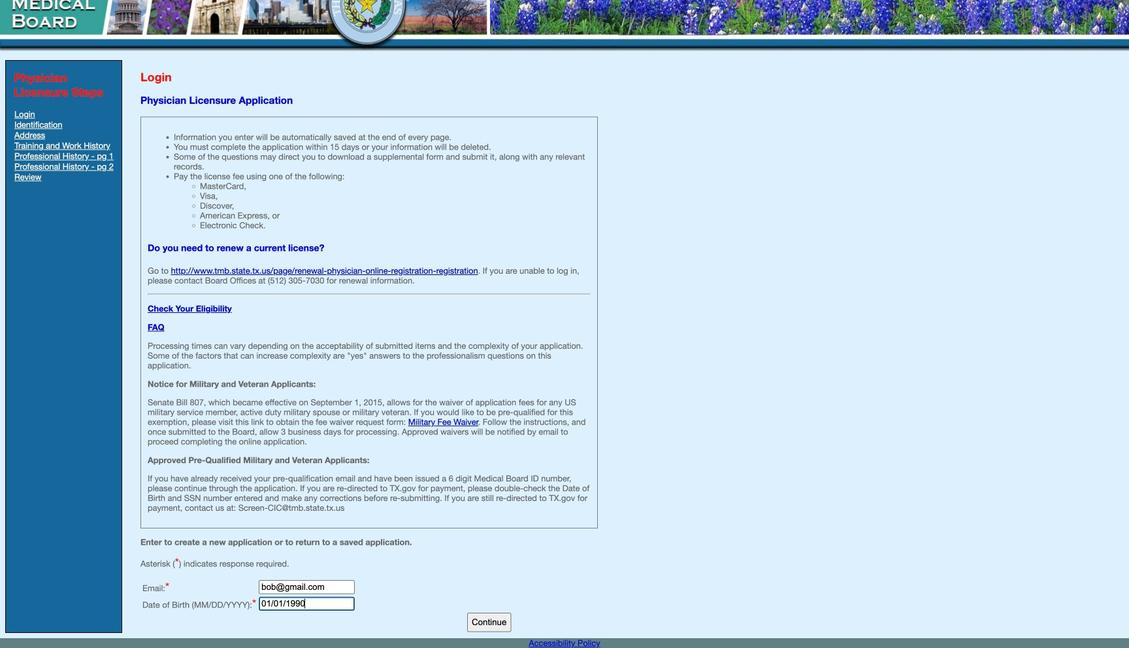 Task type: vqa. For each thing, say whether or not it's contained in the screenshot.
submit
yes



Task type: locate. For each thing, give the bounding box(es) containing it.
texas medical board image
[[0, 0, 490, 52]]

None submit
[[467, 613, 511, 632]]

None text field
[[259, 580, 355, 595]]

None text field
[[259, 597, 355, 611]]



